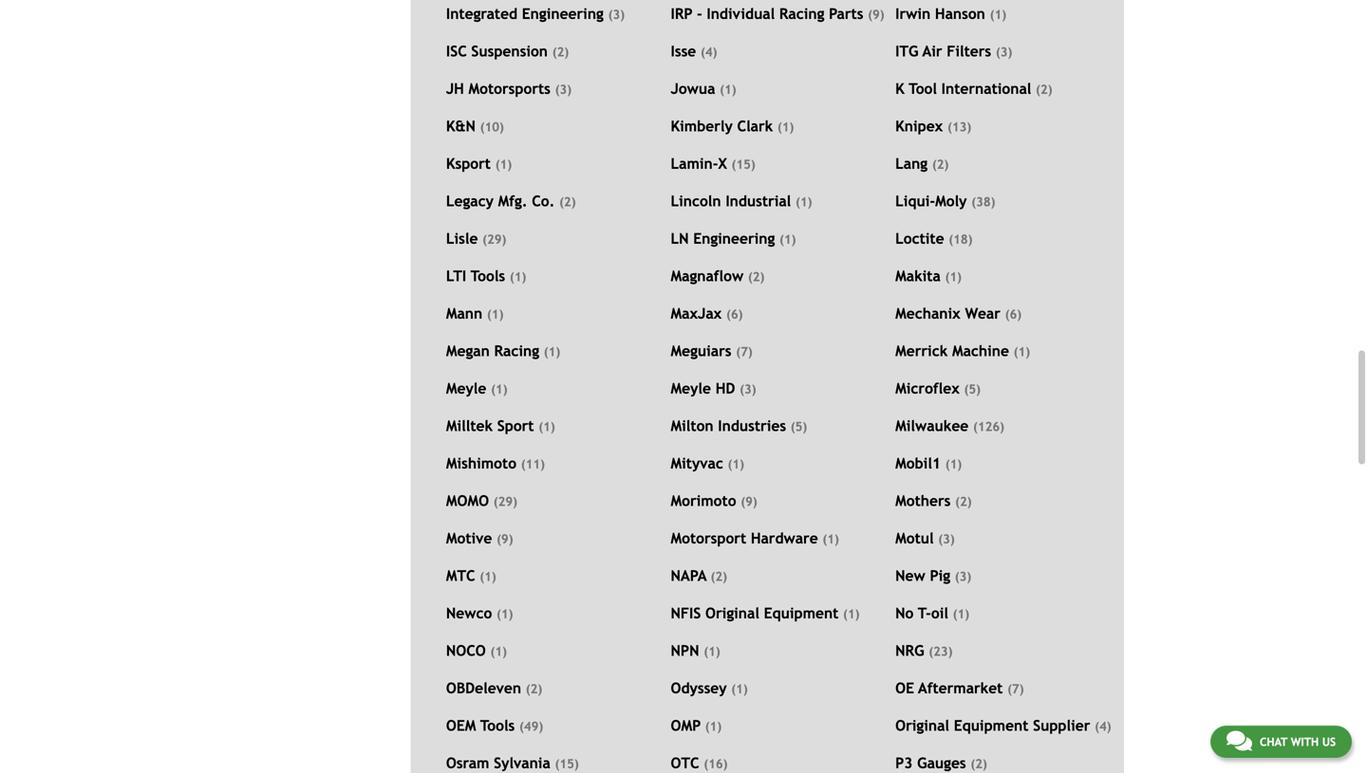 Task type: locate. For each thing, give the bounding box(es) containing it.
(3) right motorsports
[[555, 82, 572, 97]]

1 vertical spatial tools
[[480, 718, 515, 735]]

(3) right hd
[[740, 382, 756, 397]]

gauges
[[917, 755, 966, 772]]

(2) down "integrated engineering (3)"
[[552, 45, 569, 59]]

integrated
[[446, 5, 518, 22]]

motorsports
[[469, 80, 551, 97]]

(1) inside the motorsport hardware (1)
[[823, 532, 839, 547]]

1 horizontal spatial (15)
[[732, 157, 756, 172]]

2 meyle from the left
[[671, 380, 711, 397]]

(1) right odyssey
[[731, 682, 748, 697]]

equipment
[[764, 605, 839, 622], [954, 718, 1029, 735]]

1 (6) from the left
[[726, 307, 743, 322]]

(3) right filters
[[996, 45, 1012, 59]]

suspension
[[471, 43, 548, 60]]

(23)
[[929, 645, 953, 659]]

milwaukee
[[895, 418, 969, 435]]

knipex (13)
[[895, 118, 972, 135]]

sylvania
[[494, 755, 550, 772]]

(3) for jh motorsports
[[555, 82, 572, 97]]

engineering for ln
[[693, 230, 775, 247]]

no
[[895, 605, 914, 622]]

(3) for meyle hd
[[740, 382, 756, 397]]

0 horizontal spatial (6)
[[726, 307, 743, 322]]

(29) inside momo (29)
[[493, 495, 517, 509]]

jowua (1)
[[671, 80, 736, 97]]

(15) inside osram sylvania (15)
[[555, 757, 579, 772]]

(2)
[[552, 45, 569, 59], [1036, 82, 1052, 97], [932, 157, 949, 172], [559, 195, 576, 209], [748, 270, 765, 284], [955, 495, 972, 509], [711, 570, 727, 584], [526, 682, 542, 697], [971, 757, 987, 772]]

milltek sport (1)
[[446, 418, 555, 435]]

(1) inside the no t-oil (1)
[[953, 607, 970, 622]]

odyssey (1)
[[671, 680, 748, 697]]

1 horizontal spatial (4)
[[1095, 720, 1111, 734]]

(3) inside the jh motorsports (3)
[[555, 82, 572, 97]]

1 vertical spatial (7)
[[1007, 682, 1024, 697]]

engineering for integrated
[[522, 5, 604, 22]]

0 vertical spatial engineering
[[522, 5, 604, 22]]

morimoto
[[671, 493, 736, 510]]

magnaflow
[[671, 268, 744, 285]]

(5) down machine
[[964, 382, 981, 397]]

(1) inside kimberly clark (1)
[[777, 120, 794, 134]]

(5) right industries
[[791, 420, 807, 434]]

(9) right the parts
[[868, 7, 884, 22]]

(1) right machine
[[1014, 345, 1030, 359]]

x
[[718, 155, 727, 172]]

(9) inside motive (9)
[[497, 532, 513, 547]]

(1)
[[990, 7, 1006, 22], [720, 82, 736, 97], [777, 120, 794, 134], [495, 157, 512, 172], [796, 195, 812, 209], [779, 232, 796, 247], [510, 270, 526, 284], [945, 270, 962, 284], [487, 307, 504, 322], [544, 345, 560, 359], [1014, 345, 1030, 359], [491, 382, 508, 397], [539, 420, 555, 434], [728, 457, 744, 472], [945, 457, 962, 472], [823, 532, 839, 547], [480, 570, 496, 584], [497, 607, 513, 622], [843, 607, 860, 622], [953, 607, 970, 622], [490, 645, 507, 659], [704, 645, 720, 659], [731, 682, 748, 697], [705, 720, 722, 734]]

meyle down megan
[[446, 380, 486, 397]]

(6)
[[726, 307, 743, 322], [1005, 307, 1022, 322]]

new
[[895, 568, 925, 585]]

1 vertical spatial (4)
[[1095, 720, 1111, 734]]

jowua
[[671, 80, 715, 97]]

(1) right clark
[[777, 120, 794, 134]]

1 vertical spatial (9)
[[741, 495, 757, 509]]

(15) right sylvania
[[555, 757, 579, 772]]

(3) inside meyle hd (3)
[[740, 382, 756, 397]]

individual
[[707, 5, 775, 22]]

0 horizontal spatial (15)
[[555, 757, 579, 772]]

lti tools (1)
[[446, 268, 526, 285]]

chat with us link
[[1210, 726, 1352, 759]]

2 vertical spatial (9)
[[497, 532, 513, 547]]

1 horizontal spatial engineering
[[693, 230, 775, 247]]

(1) right npn in the bottom of the page
[[704, 645, 720, 659]]

(1) right hanson
[[990, 7, 1006, 22]]

(5) inside milton industries (5)
[[791, 420, 807, 434]]

clark
[[737, 118, 773, 135]]

1 horizontal spatial original
[[895, 718, 949, 735]]

(15) inside lamin-x (15)
[[732, 157, 756, 172]]

odyssey
[[671, 680, 727, 697]]

(1) right mobil1
[[945, 457, 962, 472]]

1 vertical spatial equipment
[[954, 718, 1029, 735]]

0 horizontal spatial original
[[705, 605, 759, 622]]

oe
[[895, 680, 914, 697]]

1 vertical spatial racing
[[494, 343, 539, 360]]

microflex (5)
[[895, 380, 981, 397]]

(15) right 'x' at right top
[[732, 157, 756, 172]]

(15)
[[732, 157, 756, 172], [555, 757, 579, 772]]

(9) for motive
[[497, 532, 513, 547]]

racing right megan
[[494, 343, 539, 360]]

(3) for new pig
[[955, 570, 972, 584]]

(2) right international
[[1036, 82, 1052, 97]]

(7) up the original equipment supplier (4)
[[1007, 682, 1024, 697]]

meguiars
[[671, 343, 732, 360]]

equipment down aftermarket
[[954, 718, 1029, 735]]

(1) right mtc
[[480, 570, 496, 584]]

momo (29)
[[446, 493, 517, 510]]

0 vertical spatial (7)
[[736, 345, 753, 359]]

(29) right lisle
[[482, 232, 506, 247]]

(1) inside nfis original equipment (1)
[[843, 607, 860, 622]]

(29) inside lisle (29)
[[482, 232, 506, 247]]

industrial
[[726, 193, 791, 210]]

1 horizontal spatial (9)
[[741, 495, 757, 509]]

obdeleven
[[446, 680, 521, 697]]

(2) inside the isc suspension (2)
[[552, 45, 569, 59]]

(1) inside megan racing (1)
[[544, 345, 560, 359]]

1 horizontal spatial (5)
[[964, 382, 981, 397]]

(3) left irp
[[608, 7, 625, 22]]

(2) right lang
[[932, 157, 949, 172]]

0 horizontal spatial (4)
[[701, 45, 717, 59]]

co.
[[532, 193, 555, 210]]

(29) for momo
[[493, 495, 517, 509]]

engineering up suspension
[[522, 5, 604, 22]]

0 vertical spatial (15)
[[732, 157, 756, 172]]

(6) inside mechanix wear (6)
[[1005, 307, 1022, 322]]

meyle (1)
[[446, 380, 508, 397]]

0 horizontal spatial engineering
[[522, 5, 604, 22]]

lamin-x (15)
[[671, 155, 756, 172]]

npn
[[671, 643, 699, 660]]

(6) right 'maxjax' in the top of the page
[[726, 307, 743, 322]]

air
[[923, 43, 942, 60]]

k&n
[[446, 118, 476, 135]]

(1) down milton industries (5)
[[728, 457, 744, 472]]

mfg.
[[498, 193, 527, 210]]

(3) right motul
[[938, 532, 955, 547]]

makita
[[895, 268, 941, 285]]

lisle
[[446, 230, 478, 247]]

k tool international (2)
[[895, 80, 1052, 97]]

(2) inside p3 gauges (2)
[[971, 757, 987, 772]]

(1) right makita
[[945, 270, 962, 284]]

2 horizontal spatial (9)
[[868, 7, 884, 22]]

itg air filters (3)
[[895, 43, 1012, 60]]

mtc (1)
[[446, 568, 496, 585]]

newco (1)
[[446, 605, 513, 622]]

0 vertical spatial (4)
[[701, 45, 717, 59]]

0 vertical spatial (9)
[[868, 7, 884, 22]]

(29)
[[482, 232, 506, 247], [493, 495, 517, 509]]

(1) inside mityvac (1)
[[728, 457, 744, 472]]

(1) right omp
[[705, 720, 722, 734]]

(1) right the oil
[[953, 607, 970, 622]]

engineering down lincoln industrial (1)
[[693, 230, 775, 247]]

(4) right supplier
[[1095, 720, 1111, 734]]

chat with us
[[1260, 736, 1336, 749]]

(1) up milltek sport (1)
[[491, 382, 508, 397]]

(1) right the noco on the bottom left of page
[[490, 645, 507, 659]]

morimoto (9)
[[671, 493, 757, 510]]

hd
[[716, 380, 735, 397]]

(1) inside lti tools (1)
[[510, 270, 526, 284]]

(4) right isse
[[701, 45, 717, 59]]

(3) inside "integrated engineering (3)"
[[608, 7, 625, 22]]

1 vertical spatial (15)
[[555, 757, 579, 772]]

(1) inside merrick machine (1)
[[1014, 345, 1030, 359]]

(2) up (49)
[[526, 682, 542, 697]]

lincoln
[[671, 193, 721, 210]]

(2) down 'ln engineering (1)'
[[748, 270, 765, 284]]

(2) inside napa (2)
[[711, 570, 727, 584]]

(3) right the 'pig'
[[955, 570, 972, 584]]

(2) right the mothers
[[955, 495, 972, 509]]

(9) up the motorsport hardware (1)
[[741, 495, 757, 509]]

1 horizontal spatial equipment
[[954, 718, 1029, 735]]

0 horizontal spatial racing
[[494, 343, 539, 360]]

1 vertical spatial original
[[895, 718, 949, 735]]

(2) inside k tool international (2)
[[1036, 82, 1052, 97]]

loctite (18)
[[895, 230, 973, 247]]

1 horizontal spatial (6)
[[1005, 307, 1022, 322]]

nfis
[[671, 605, 701, 622]]

(2) inside magnaflow (2)
[[748, 270, 765, 284]]

1 horizontal spatial meyle
[[671, 380, 711, 397]]

1 vertical spatial (5)
[[791, 420, 807, 434]]

nrg (23)
[[895, 643, 953, 660]]

(4)
[[701, 45, 717, 59], [1095, 720, 1111, 734]]

kimberly clark (1)
[[671, 118, 794, 135]]

meyle left hd
[[671, 380, 711, 397]]

(5) inside microflex (5)
[[964, 382, 981, 397]]

racing left the parts
[[779, 5, 824, 22]]

momo
[[446, 493, 489, 510]]

kimberly
[[671, 118, 733, 135]]

(4) inside "isse (4)"
[[701, 45, 717, 59]]

(1) right newco
[[497, 607, 513, 622]]

(2) right gauges
[[971, 757, 987, 772]]

1 meyle from the left
[[446, 380, 486, 397]]

(1) right "hardware"
[[823, 532, 839, 547]]

meyle for meyle hd
[[671, 380, 711, 397]]

(1) right the ksport
[[495, 157, 512, 172]]

(1) right jowua
[[720, 82, 736, 97]]

0 vertical spatial (29)
[[482, 232, 506, 247]]

(1) down industrial
[[779, 232, 796, 247]]

2 (6) from the left
[[1005, 307, 1022, 322]]

(1) inside the "mobil1 (1)"
[[945, 457, 962, 472]]

tool
[[909, 80, 937, 97]]

(6) right wear
[[1005, 307, 1022, 322]]

original equipment supplier (4)
[[895, 718, 1111, 735]]

0 horizontal spatial (9)
[[497, 532, 513, 547]]

motul (3)
[[895, 530, 955, 547]]

0 horizontal spatial meyle
[[446, 380, 486, 397]]

(15) for lamin-x
[[732, 157, 756, 172]]

(2) right the napa
[[711, 570, 727, 584]]

tools right lti
[[471, 268, 505, 285]]

(1) right sport
[[539, 420, 555, 434]]

(1) right industrial
[[796, 195, 812, 209]]

1 vertical spatial (29)
[[493, 495, 517, 509]]

milltek
[[446, 418, 493, 435]]

(9) inside morimoto (9)
[[741, 495, 757, 509]]

0 horizontal spatial (7)
[[736, 345, 753, 359]]

(5)
[[964, 382, 981, 397], [791, 420, 807, 434]]

tools left (49)
[[480, 718, 515, 735]]

0 vertical spatial equipment
[[764, 605, 839, 622]]

(1) inside the "mtc (1)"
[[480, 570, 496, 584]]

international
[[942, 80, 1031, 97]]

(29) right momo
[[493, 495, 517, 509]]

(1) inside jowua (1)
[[720, 82, 736, 97]]

(7) right meguiars
[[736, 345, 753, 359]]

t-
[[918, 605, 931, 622]]

(1) inside newco (1)
[[497, 607, 513, 622]]

tools
[[471, 268, 505, 285], [480, 718, 515, 735]]

(2) inside legacy mfg. co. (2)
[[559, 195, 576, 209]]

0 vertical spatial (5)
[[964, 382, 981, 397]]

1 vertical spatial engineering
[[693, 230, 775, 247]]

omp
[[671, 718, 701, 735]]

0 vertical spatial original
[[705, 605, 759, 622]]

(2) right co. at the left top
[[559, 195, 576, 209]]

irp - individual racing parts (9)
[[671, 5, 884, 22]]

(3) inside new pig (3)
[[955, 570, 972, 584]]

milton industries (5)
[[671, 418, 807, 435]]

(2) inside lang (2)
[[932, 157, 949, 172]]

(1) left no
[[843, 607, 860, 622]]

original down "oe"
[[895, 718, 949, 735]]

0 horizontal spatial (5)
[[791, 420, 807, 434]]

machine
[[952, 343, 1009, 360]]

(9) right motive
[[497, 532, 513, 547]]

1 horizontal spatial (7)
[[1007, 682, 1024, 697]]

equipment down "hardware"
[[764, 605, 839, 622]]

tools for oem
[[480, 718, 515, 735]]

original right nfis
[[705, 605, 759, 622]]

(3) inside motul (3)
[[938, 532, 955, 547]]

0 vertical spatial tools
[[471, 268, 505, 285]]

(1) right the 'mann'
[[487, 307, 504, 322]]

(1) inside ksport (1)
[[495, 157, 512, 172]]

(1) right lti
[[510, 270, 526, 284]]

1 horizontal spatial racing
[[779, 5, 824, 22]]

(7) inside oe aftermarket (7)
[[1007, 682, 1024, 697]]

mishimoto
[[446, 455, 517, 472]]

(1) inside lincoln industrial (1)
[[796, 195, 812, 209]]

(1) right megan
[[544, 345, 560, 359]]



Task type: describe. For each thing, give the bounding box(es) containing it.
megan racing (1)
[[446, 343, 560, 360]]

wear
[[965, 305, 1001, 322]]

(38)
[[971, 195, 995, 209]]

(49)
[[519, 720, 543, 734]]

filters
[[947, 43, 991, 60]]

new pig (3)
[[895, 568, 972, 585]]

(126)
[[973, 420, 1004, 434]]

mobil1
[[895, 455, 941, 472]]

(2) inside 'mothers (2)'
[[955, 495, 972, 509]]

(2) inside obdeleven (2)
[[526, 682, 542, 697]]

mothers (2)
[[895, 493, 972, 510]]

meguiars (7)
[[671, 343, 753, 360]]

(1) inside meyle (1)
[[491, 382, 508, 397]]

(1) inside makita (1)
[[945, 270, 962, 284]]

(15) for osram sylvania
[[555, 757, 579, 772]]

megan
[[446, 343, 490, 360]]

mityvac (1)
[[671, 455, 744, 472]]

(1) inside milltek sport (1)
[[539, 420, 555, 434]]

lamin-
[[671, 155, 718, 172]]

oem
[[446, 718, 476, 735]]

oe aftermarket (7)
[[895, 680, 1024, 697]]

liqui-
[[895, 193, 935, 210]]

sport
[[497, 418, 534, 435]]

lincoln industrial (1)
[[671, 193, 812, 210]]

(4) inside the original equipment supplier (4)
[[1095, 720, 1111, 734]]

(29) for lisle
[[482, 232, 506, 247]]

p3 gauges (2)
[[895, 755, 987, 772]]

meyle hd (3)
[[671, 380, 756, 397]]

napa
[[671, 568, 707, 585]]

microflex
[[895, 380, 960, 397]]

(1) inside 'ln engineering (1)'
[[779, 232, 796, 247]]

motul
[[895, 530, 934, 547]]

motorsport
[[671, 530, 746, 547]]

(7) inside the meguiars (7)
[[736, 345, 753, 359]]

omp (1)
[[671, 718, 722, 735]]

lisle (29)
[[446, 230, 506, 247]]

irwin
[[895, 5, 931, 22]]

nfis original equipment (1)
[[671, 605, 860, 622]]

osram
[[446, 755, 489, 772]]

mobil1 (1)
[[895, 455, 962, 472]]

legacy mfg. co. (2)
[[446, 193, 576, 210]]

knipex
[[895, 118, 943, 135]]

comments image
[[1227, 730, 1252, 753]]

(6) inside maxjax (6)
[[726, 307, 743, 322]]

otc
[[671, 755, 699, 772]]

tools for lti
[[471, 268, 505, 285]]

noco
[[446, 643, 486, 660]]

0 vertical spatial racing
[[779, 5, 824, 22]]

ksport (1)
[[446, 155, 512, 172]]

k&n (10)
[[446, 118, 504, 135]]

oil
[[931, 605, 948, 622]]

legacy
[[446, 193, 494, 210]]

isc suspension (2)
[[446, 43, 569, 60]]

obdeleven (2)
[[446, 680, 542, 697]]

isse
[[671, 43, 696, 60]]

irp
[[671, 5, 693, 22]]

lang
[[895, 155, 928, 172]]

makita (1)
[[895, 268, 962, 285]]

oem tools (49)
[[446, 718, 543, 735]]

mishimoto (11)
[[446, 455, 545, 472]]

(1) inside omp (1)
[[705, 720, 722, 734]]

milwaukee (126)
[[895, 418, 1004, 435]]

(1) inside odyssey (1)
[[731, 682, 748, 697]]

(1) inside mann (1)
[[487, 307, 504, 322]]

merrick
[[895, 343, 948, 360]]

p3
[[895, 755, 913, 772]]

hardware
[[751, 530, 818, 547]]

maxjax (6)
[[671, 305, 743, 322]]

k
[[895, 80, 905, 97]]

mothers
[[895, 493, 951, 510]]

mechanix
[[895, 305, 961, 322]]

(16)
[[704, 757, 728, 772]]

(1) inside npn (1)
[[704, 645, 720, 659]]

irwin hanson (1)
[[895, 5, 1006, 22]]

(9) for morimoto
[[741, 495, 757, 509]]

(1) inside irwin hanson (1)
[[990, 7, 1006, 22]]

ksport
[[446, 155, 491, 172]]

(3) inside itg air filters (3)
[[996, 45, 1012, 59]]

0 horizontal spatial equipment
[[764, 605, 839, 622]]

merrick machine (1)
[[895, 343, 1030, 360]]

isse (4)
[[671, 43, 717, 60]]

motive
[[446, 530, 492, 547]]

(1) inside noco (1)
[[490, 645, 507, 659]]

(10)
[[480, 120, 504, 134]]

itg
[[895, 43, 919, 60]]

ln
[[671, 230, 689, 247]]

osram sylvania (15)
[[446, 755, 579, 772]]

meyle for meyle
[[446, 380, 486, 397]]

(9) inside irp - individual racing parts (9)
[[868, 7, 884, 22]]

milton
[[671, 418, 714, 435]]

motorsport hardware (1)
[[671, 530, 839, 547]]

lti
[[446, 268, 466, 285]]

mechanix wear (6)
[[895, 305, 1022, 322]]

mityvac
[[671, 455, 723, 472]]

no t-oil (1)
[[895, 605, 970, 622]]

(3) for integrated engineering
[[608, 7, 625, 22]]

aftermarket
[[918, 680, 1003, 697]]

industries
[[718, 418, 786, 435]]

supplier
[[1033, 718, 1090, 735]]



Task type: vqa. For each thing, say whether or not it's contained in the screenshot.
the topmost Mfg#:
no



